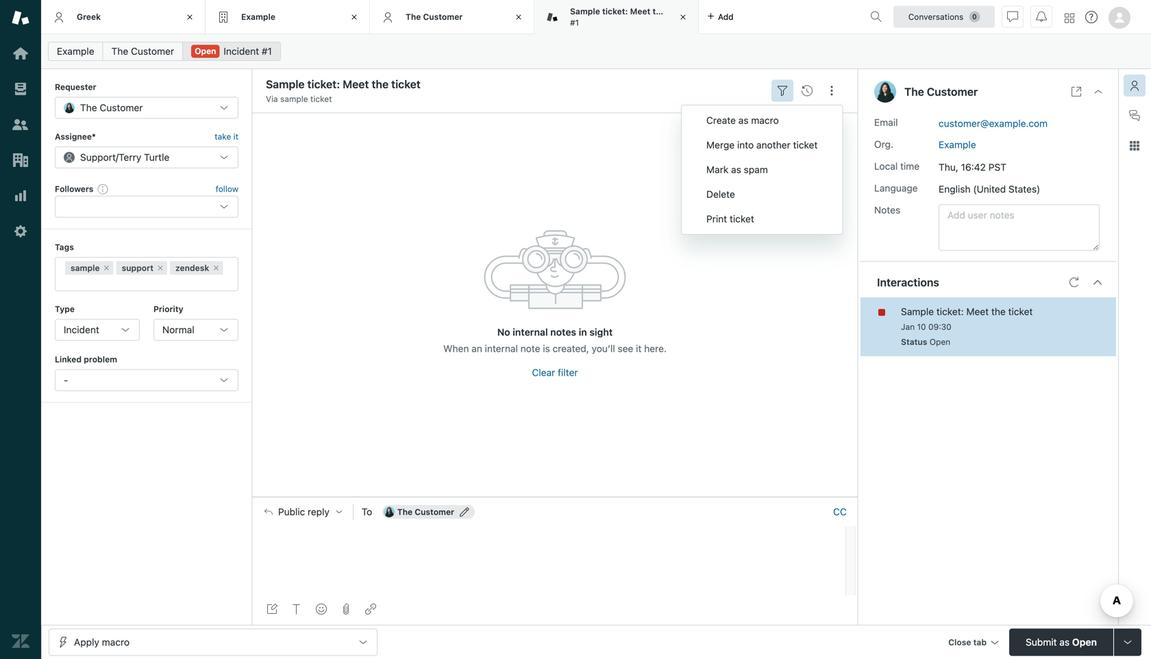 Task type: describe. For each thing, give the bounding box(es) containing it.
remove image
[[212, 264, 220, 272]]

problem
[[84, 355, 117, 365]]

meet for sample ticket: meet the ticket #1
[[630, 7, 651, 16]]

submit as open
[[1026, 637, 1097, 649]]

0 horizontal spatial example link
[[48, 42, 103, 61]]

delete
[[707, 189, 735, 200]]

cc button
[[833, 506, 847, 519]]

local
[[874, 161, 898, 172]]

no
[[497, 327, 510, 338]]

here.
[[644, 343, 667, 355]]

as for create
[[739, 115, 749, 126]]

displays possible ticket submission types image
[[1122, 638, 1133, 649]]

language
[[874, 183, 918, 194]]

example for left example link
[[57, 46, 94, 57]]

notes
[[874, 205, 901, 216]]

greek tab
[[41, 0, 206, 34]]

normal button
[[154, 319, 238, 341]]

customer inside secondary element
[[131, 46, 174, 57]]

it inside button
[[233, 132, 238, 141]]

the customer link
[[103, 42, 183, 61]]

zendesk support image
[[12, 9, 29, 27]]

states)
[[1009, 184, 1040, 195]]

mark
[[707, 164, 729, 175]]

customer@example.com
[[939, 118, 1048, 129]]

remove image for sample
[[102, 264, 111, 272]]

secondary element
[[41, 38, 1151, 65]]

the for sample ticket: meet the ticket #1
[[653, 7, 666, 16]]

followers
[[55, 184, 93, 194]]

customer inside 'tab'
[[423, 12, 463, 21]]

2 horizontal spatial open
[[1072, 637, 1097, 649]]

customer@example.com image
[[384, 507, 395, 518]]

tab
[[974, 638, 987, 648]]

via sample ticket
[[266, 94, 332, 104]]

as for mark
[[731, 164, 741, 175]]

sample ticket: meet the ticket jan 10 09:30 status open
[[901, 306, 1033, 347]]

print
[[707, 213, 727, 225]]

example inside tab
[[241, 12, 275, 21]]

incident button
[[55, 319, 140, 341]]

#1 inside secondary element
[[262, 46, 272, 57]]

close image for greek
[[183, 10, 197, 24]]

delete menu item
[[682, 182, 842, 207]]

hide composer image
[[550, 492, 561, 503]]

in
[[579, 327, 587, 338]]

09:30
[[929, 322, 952, 332]]

email
[[874, 117, 898, 128]]

the customer inside the customer link
[[111, 46, 174, 57]]

support / terry turtle
[[80, 152, 169, 163]]

cc
[[833, 507, 847, 518]]

merge
[[707, 139, 735, 151]]

close image for the customer
[[512, 10, 526, 24]]

customer context image
[[1129, 80, 1140, 91]]

follow button
[[216, 183, 238, 195]]

requester
[[55, 82, 96, 92]]

greek
[[77, 12, 101, 21]]

via
[[266, 94, 278, 104]]

/
[[116, 152, 119, 163]]

16:42
[[961, 162, 986, 173]]

reply
[[308, 507, 329, 518]]

incident for incident #1
[[224, 46, 259, 57]]

close tab
[[949, 638, 987, 648]]

into
[[737, 139, 754, 151]]

the inside the customer link
[[111, 46, 128, 57]]

sample for sample ticket: meet the ticket jan 10 09:30 status open
[[901, 306, 934, 318]]

the customer inside the customer 'tab'
[[406, 12, 463, 21]]

apply macro
[[74, 637, 130, 649]]

sight
[[590, 327, 613, 338]]

notes
[[550, 327, 576, 338]]

ticket: for sample ticket: meet the ticket jan 10 09:30 status open
[[937, 306, 964, 318]]

create as macro
[[707, 115, 779, 126]]

public
[[278, 507, 305, 518]]

2 horizontal spatial close image
[[1093, 86, 1104, 97]]

draft mode image
[[267, 604, 278, 615]]

-
[[64, 375, 68, 386]]

public reply button
[[252, 498, 353, 527]]

zendesk image
[[12, 633, 29, 651]]

normal
[[162, 324, 194, 336]]

see
[[618, 343, 633, 355]]

button displays agent's chat status as invisible. image
[[1007, 11, 1018, 22]]

zendesk
[[175, 264, 209, 273]]

organizations image
[[12, 151, 29, 169]]

mark as spam menu item
[[682, 158, 842, 182]]

add link (cmd k) image
[[365, 604, 376, 615]]

customers image
[[12, 116, 29, 134]]

print ticket menu item
[[682, 207, 842, 232]]

merge into another ticket
[[707, 139, 818, 151]]

format text image
[[291, 604, 302, 615]]

the inside the customer 'tab'
[[406, 12, 421, 21]]

zendesk products image
[[1065, 13, 1075, 23]]

the customer inside requester element
[[80, 102, 143, 113]]

ticket actions image
[[826, 85, 837, 96]]

jan
[[901, 322, 915, 332]]

assignee* element
[[55, 147, 238, 168]]

main element
[[0, 0, 41, 660]]

#1 inside sample ticket: meet the ticket #1
[[570, 18, 579, 27]]

public reply
[[278, 507, 329, 518]]

view more details image
[[1071, 86, 1082, 97]]

incident #1
[[224, 46, 272, 57]]

the customer tab
[[370, 0, 535, 34]]

note
[[521, 343, 540, 355]]

admin image
[[12, 223, 29, 241]]

when
[[443, 343, 469, 355]]

insert emojis image
[[316, 604, 327, 615]]

an
[[472, 343, 482, 355]]

tabs tab list
[[41, 0, 865, 34]]

reporting image
[[12, 187, 29, 205]]

merge into another ticket menu item
[[682, 133, 842, 158]]

remove image for support
[[156, 264, 164, 272]]

clear
[[532, 367, 555, 379]]

ticket: for sample ticket: meet the ticket #1
[[602, 7, 628, 16]]

apply
[[74, 637, 99, 649]]



Task type: vqa. For each thing, say whether or not it's contained in the screenshot.
second avatar from the bottom
no



Task type: locate. For each thing, give the bounding box(es) containing it.
support
[[122, 264, 154, 273]]

ticket inside sample ticket: meet the ticket jan 10 09:30 status open
[[1008, 306, 1033, 318]]

customer inside requester element
[[100, 102, 143, 113]]

linked
[[55, 355, 82, 365]]

linked problem
[[55, 355, 117, 365]]

2 vertical spatial example
[[939, 139, 976, 150]]

example link up the thu,
[[939, 139, 976, 150]]

(united
[[973, 184, 1006, 195]]

open down 09:30
[[930, 338, 951, 347]]

Add user notes text field
[[939, 205, 1100, 251]]

1 horizontal spatial open
[[930, 338, 951, 347]]

2 vertical spatial open
[[1072, 637, 1097, 649]]

turtle
[[144, 152, 169, 163]]

0 vertical spatial ticket:
[[602, 7, 628, 16]]

Jan 10 09:30 text field
[[901, 322, 952, 332]]

time
[[900, 161, 920, 172]]

mark as spam
[[707, 164, 768, 175]]

1 vertical spatial open
[[930, 338, 951, 347]]

0 vertical spatial example link
[[48, 42, 103, 61]]

0 horizontal spatial macro
[[102, 637, 130, 649]]

tab containing sample ticket: meet the ticket
[[535, 0, 699, 34]]

close image
[[183, 10, 197, 24], [512, 10, 526, 24], [1093, 86, 1104, 97]]

incident inside secondary element
[[224, 46, 259, 57]]

1 vertical spatial meet
[[967, 306, 989, 318]]

0 horizontal spatial #1
[[262, 46, 272, 57]]

macro right apply
[[102, 637, 130, 649]]

macro
[[751, 115, 779, 126], [102, 637, 130, 649]]

#1
[[570, 18, 579, 27], [262, 46, 272, 57]]

open left incident #1
[[195, 46, 216, 56]]

close
[[949, 638, 971, 648]]

1 horizontal spatial the
[[992, 306, 1006, 318]]

example up requester
[[57, 46, 94, 57]]

sample up '10'
[[901, 306, 934, 318]]

tab
[[535, 0, 699, 34]]

0 horizontal spatial incident
[[64, 324, 99, 336]]

user image
[[874, 81, 896, 103]]

it
[[233, 132, 238, 141], [636, 343, 642, 355]]

sample down tags
[[71, 264, 100, 273]]

apps image
[[1129, 140, 1140, 151]]

open left displays possible ticket submission types image
[[1072, 637, 1097, 649]]

1 horizontal spatial example link
[[939, 139, 976, 150]]

0 vertical spatial as
[[739, 115, 749, 126]]

sample ticket: meet the ticket #1
[[570, 7, 691, 27]]

0 vertical spatial internal
[[513, 327, 548, 338]]

0 vertical spatial incident
[[224, 46, 259, 57]]

0 vertical spatial #1
[[570, 18, 579, 27]]

close image inside the greek tab
[[183, 10, 197, 24]]

1 horizontal spatial macro
[[751, 115, 779, 126]]

as for submit
[[1060, 637, 1070, 649]]

1 vertical spatial incident
[[64, 324, 99, 336]]

as right create
[[739, 115, 749, 126]]

0 vertical spatial the
[[653, 7, 666, 16]]

0 vertical spatial sample
[[570, 7, 600, 16]]

#1 up secondary element
[[570, 18, 579, 27]]

as right submit
[[1060, 637, 1070, 649]]

menu containing create as macro
[[681, 105, 843, 235]]

meet inside sample ticket: meet the ticket #1
[[630, 7, 651, 16]]

macro up merge into another ticket
[[751, 115, 779, 126]]

priority
[[154, 305, 183, 314]]

thu, 16:42 pst
[[939, 162, 1007, 173]]

1 horizontal spatial sample
[[280, 94, 308, 104]]

take
[[215, 132, 231, 141]]

to
[[362, 507, 372, 518]]

it right the take
[[233, 132, 238, 141]]

Subject field
[[263, 76, 768, 93]]

1 vertical spatial internal
[[485, 343, 518, 355]]

filter
[[558, 367, 578, 379]]

1 horizontal spatial close image
[[512, 10, 526, 24]]

incident
[[224, 46, 259, 57], [64, 324, 99, 336]]

0 horizontal spatial close image
[[183, 10, 197, 24]]

incident for incident
[[64, 324, 99, 336]]

2 horizontal spatial example
[[939, 139, 976, 150]]

it right the see
[[636, 343, 642, 355]]

0 vertical spatial sample
[[280, 94, 308, 104]]

internal
[[513, 327, 548, 338], [485, 343, 518, 355]]

conversations button
[[894, 6, 995, 28]]

requester element
[[55, 97, 238, 119]]

conversations
[[908, 12, 964, 22]]

1 horizontal spatial #1
[[570, 18, 579, 27]]

support
[[80, 152, 116, 163]]

ticket inside sample ticket: meet the ticket #1
[[668, 7, 691, 16]]

ticket: up 09:30
[[937, 306, 964, 318]]

another
[[757, 139, 791, 151]]

the for sample ticket: meet the ticket jan 10 09:30 status open
[[992, 306, 1006, 318]]

notifications image
[[1036, 11, 1047, 22]]

the
[[406, 12, 421, 21], [111, 46, 128, 57], [905, 85, 924, 98], [80, 102, 97, 113], [397, 508, 413, 517]]

1 vertical spatial example
[[57, 46, 94, 57]]

1 vertical spatial it
[[636, 343, 642, 355]]

1 horizontal spatial incident
[[224, 46, 259, 57]]

0 horizontal spatial remove image
[[102, 264, 111, 272]]

remove image left support at the top of page
[[102, 264, 111, 272]]

example up the thu,
[[939, 139, 976, 150]]

create as macro menu item
[[682, 108, 842, 133]]

print ticket
[[707, 213, 754, 225]]

0 vertical spatial open
[[195, 46, 216, 56]]

1 vertical spatial ticket:
[[937, 306, 964, 318]]

example link
[[48, 42, 103, 61], [939, 139, 976, 150]]

1 remove image from the left
[[102, 264, 111, 272]]

meet for sample ticket: meet the ticket jan 10 09:30 status open
[[967, 306, 989, 318]]

the customer
[[406, 12, 463, 21], [111, 46, 174, 57], [905, 85, 978, 98], [80, 102, 143, 113], [397, 508, 454, 517]]

create
[[707, 115, 736, 126]]

close tab button
[[942, 629, 1004, 659]]

close image
[[347, 10, 361, 24], [676, 10, 690, 24]]

status
[[901, 338, 927, 347]]

#1 down example tab
[[262, 46, 272, 57]]

2 remove image from the left
[[156, 264, 164, 272]]

incident down example tab
[[224, 46, 259, 57]]

take it button
[[215, 130, 238, 144]]

open inside sample ticket: meet the ticket jan 10 09:30 status open
[[930, 338, 951, 347]]

linked problem element
[[55, 370, 238, 392]]

2 vertical spatial as
[[1060, 637, 1070, 649]]

example link up requester
[[48, 42, 103, 61]]

menu
[[681, 105, 843, 235]]

1 horizontal spatial it
[[636, 343, 642, 355]]

ticket: inside sample ticket: meet the ticket #1
[[602, 7, 628, 16]]

views image
[[12, 80, 29, 98]]

ticket: inside sample ticket: meet the ticket jan 10 09:30 status open
[[937, 306, 964, 318]]

english
[[939, 184, 971, 195]]

you'll
[[592, 343, 615, 355]]

1 vertical spatial sample
[[901, 306, 934, 318]]

get help image
[[1085, 11, 1098, 23]]

0 vertical spatial example
[[241, 12, 275, 21]]

1 horizontal spatial meet
[[967, 306, 989, 318]]

ticket: up secondary element
[[602, 7, 628, 16]]

open
[[195, 46, 216, 56], [930, 338, 951, 347], [1072, 637, 1097, 649]]

10
[[917, 322, 926, 332]]

0 horizontal spatial meet
[[630, 7, 651, 16]]

clear filter
[[532, 367, 578, 379]]

1 vertical spatial example link
[[939, 139, 976, 150]]

2 close image from the left
[[676, 10, 690, 24]]

add button
[[699, 0, 742, 34]]

1 vertical spatial #1
[[262, 46, 272, 57]]

the inside requester element
[[80, 102, 97, 113]]

the inside sample ticket: meet the ticket #1
[[653, 7, 666, 16]]

terry
[[119, 152, 141, 163]]

events image
[[802, 85, 813, 96]]

submit
[[1026, 637, 1057, 649]]

assignee*
[[55, 132, 96, 141]]

follow
[[216, 184, 238, 194]]

0 horizontal spatial ticket:
[[602, 7, 628, 16]]

sample right via
[[280, 94, 308, 104]]

info on adding followers image
[[98, 184, 109, 195]]

1 vertical spatial the
[[992, 306, 1006, 318]]

0 horizontal spatial sample
[[570, 7, 600, 16]]

1 horizontal spatial close image
[[676, 10, 690, 24]]

0 vertical spatial meet
[[630, 7, 651, 16]]

created,
[[553, 343, 589, 355]]

followers element
[[55, 196, 238, 218]]

0 horizontal spatial the
[[653, 7, 666, 16]]

remove image
[[102, 264, 111, 272], [156, 264, 164, 272]]

interactions
[[877, 276, 939, 289]]

the
[[653, 7, 666, 16], [992, 306, 1006, 318]]

0 horizontal spatial open
[[195, 46, 216, 56]]

remove image right support at the top of page
[[156, 264, 164, 272]]

1 close image from the left
[[347, 10, 361, 24]]

1 horizontal spatial sample
[[901, 306, 934, 318]]

english (united states)
[[939, 184, 1040, 195]]

0 horizontal spatial close image
[[347, 10, 361, 24]]

1 horizontal spatial ticket:
[[937, 306, 964, 318]]

local time
[[874, 161, 920, 172]]

0 vertical spatial macro
[[751, 115, 779, 126]]

sample
[[570, 7, 600, 16], [901, 306, 934, 318]]

clear filter link
[[532, 367, 578, 379]]

incident inside popup button
[[64, 324, 99, 336]]

thu,
[[939, 162, 959, 173]]

close image inside the customer 'tab'
[[512, 10, 526, 24]]

sample up secondary element
[[570, 7, 600, 16]]

0 horizontal spatial sample
[[71, 264, 100, 273]]

sample inside sample ticket: meet the ticket #1
[[570, 7, 600, 16]]

example up incident #1
[[241, 12, 275, 21]]

macro inside menu item
[[751, 115, 779, 126]]

the inside sample ticket: meet the ticket jan 10 09:30 status open
[[992, 306, 1006, 318]]

sample inside sample ticket: meet the ticket jan 10 09:30 status open
[[901, 306, 934, 318]]

1 horizontal spatial example
[[241, 12, 275, 21]]

filter image
[[777, 85, 788, 96]]

0 horizontal spatial it
[[233, 132, 238, 141]]

example for the right example link
[[939, 139, 976, 150]]

sample for sample ticket: meet the ticket #1
[[570, 7, 600, 16]]

ticket
[[668, 7, 691, 16], [310, 94, 332, 104], [793, 139, 818, 151], [730, 213, 754, 225], [1008, 306, 1033, 318]]

pst
[[989, 162, 1007, 173]]

take it
[[215, 132, 238, 141]]

1 vertical spatial sample
[[71, 264, 100, 273]]

as right mark
[[731, 164, 741, 175]]

meet inside sample ticket: meet the ticket jan 10 09:30 status open
[[967, 306, 989, 318]]

no internal notes in sight when an internal note is created, you'll see it here.
[[443, 327, 667, 355]]

tags
[[55, 243, 74, 252]]

open inside secondary element
[[195, 46, 216, 56]]

close image up subject field
[[512, 10, 526, 24]]

it inside no internal notes in sight when an internal note is created, you'll see it here.
[[636, 343, 642, 355]]

0 vertical spatial it
[[233, 132, 238, 141]]

close image inside example tab
[[347, 10, 361, 24]]

internal up note
[[513, 327, 548, 338]]

edit user image
[[460, 508, 469, 517]]

close image right view more details icon on the top of the page
[[1093, 86, 1104, 97]]

incident down type
[[64, 324, 99, 336]]

add attachment image
[[341, 604, 352, 615]]

1 vertical spatial macro
[[102, 637, 130, 649]]

internal down no
[[485, 343, 518, 355]]

is
[[543, 343, 550, 355]]

1 vertical spatial as
[[731, 164, 741, 175]]

1 horizontal spatial remove image
[[156, 264, 164, 272]]

example inside secondary element
[[57, 46, 94, 57]]

get started image
[[12, 45, 29, 62]]

0 horizontal spatial example
[[57, 46, 94, 57]]

spam
[[744, 164, 768, 175]]

add
[[718, 12, 734, 22]]

type
[[55, 305, 75, 314]]

org.
[[874, 139, 894, 150]]

customer
[[423, 12, 463, 21], [131, 46, 174, 57], [927, 85, 978, 98], [100, 102, 143, 113], [415, 508, 454, 517]]

close image up the customer link
[[183, 10, 197, 24]]

example
[[241, 12, 275, 21], [57, 46, 94, 57], [939, 139, 976, 150]]

example tab
[[206, 0, 370, 34]]



